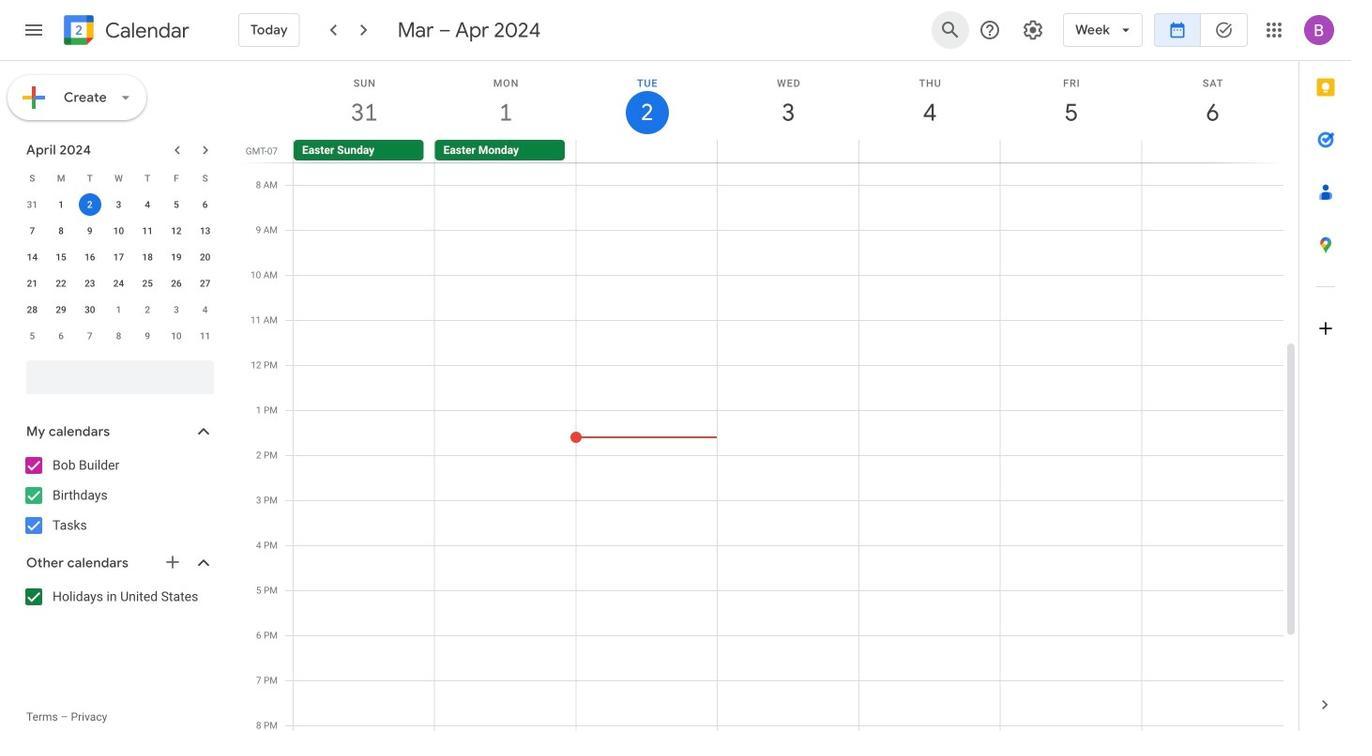Task type: vqa. For each thing, say whether or not it's contained in the screenshot.
May 6 element
yes



Task type: describe. For each thing, give the bounding box(es) containing it.
main drawer image
[[23, 19, 45, 41]]

may 9 element
[[136, 325, 159, 347]]

27 element
[[194, 272, 216, 295]]

my calendars list
[[4, 451, 233, 541]]

may 7 element
[[79, 325, 101, 347]]

15 element
[[50, 246, 72, 268]]

Search for people text field
[[38, 360, 203, 394]]

20 element
[[194, 246, 216, 268]]

3 element
[[107, 193, 130, 216]]

5 element
[[165, 193, 188, 216]]

18 element
[[136, 246, 159, 268]]

23 element
[[79, 272, 101, 295]]

april 2024 grid
[[18, 165, 220, 349]]

21 element
[[21, 272, 44, 295]]

may 3 element
[[165, 298, 188, 321]]

may 11 element
[[194, 325, 216, 347]]

30 element
[[79, 298, 101, 321]]

9 element
[[79, 220, 101, 242]]

may 10 element
[[165, 325, 188, 347]]

22 element
[[50, 272, 72, 295]]

12 element
[[165, 220, 188, 242]]

may 8 element
[[107, 325, 130, 347]]

24 element
[[107, 272, 130, 295]]

13 element
[[194, 220, 216, 242]]

29 element
[[50, 298, 72, 321]]



Task type: locate. For each thing, give the bounding box(es) containing it.
19 element
[[165, 246, 188, 268]]

heading
[[101, 19, 189, 42]]

25 element
[[136, 272, 159, 295]]

may 6 element
[[50, 325, 72, 347]]

14 element
[[21, 246, 44, 268]]

26 element
[[165, 272, 188, 295]]

6 element
[[194, 193, 216, 216]]

may 1 element
[[107, 298, 130, 321]]

17 element
[[107, 246, 130, 268]]

28 element
[[21, 298, 44, 321]]

grid
[[240, 61, 1299, 731]]

11 element
[[136, 220, 159, 242]]

support image
[[979, 19, 1002, 41]]

heading inside "calendar" element
[[101, 19, 189, 42]]

None search field
[[0, 353, 233, 394]]

add other calendars image
[[163, 553, 182, 572]]

10 element
[[107, 220, 130, 242]]

may 4 element
[[194, 298, 216, 321]]

cell inside april 2024 grid
[[75, 191, 104, 218]]

16 element
[[79, 246, 101, 268]]

may 2 element
[[136, 298, 159, 321]]

march 31 element
[[21, 193, 44, 216]]

settings menu image
[[1022, 19, 1045, 41]]

may 5 element
[[21, 325, 44, 347]]

tab list
[[1300, 61, 1352, 679]]

2, today element
[[79, 193, 101, 216]]

row
[[285, 140, 1299, 162], [18, 165, 220, 191], [18, 191, 220, 218], [18, 218, 220, 244], [18, 244, 220, 270], [18, 270, 220, 297], [18, 297, 220, 323], [18, 323, 220, 349]]

cell
[[576, 140, 718, 162], [718, 140, 859, 162], [859, 140, 1000, 162], [1000, 140, 1142, 162], [1142, 140, 1283, 162], [75, 191, 104, 218]]

row group
[[18, 191, 220, 349]]

8 element
[[50, 220, 72, 242]]

7 element
[[21, 220, 44, 242]]

1 element
[[50, 193, 72, 216]]

4 element
[[136, 193, 159, 216]]

calendar element
[[60, 11, 189, 53]]



